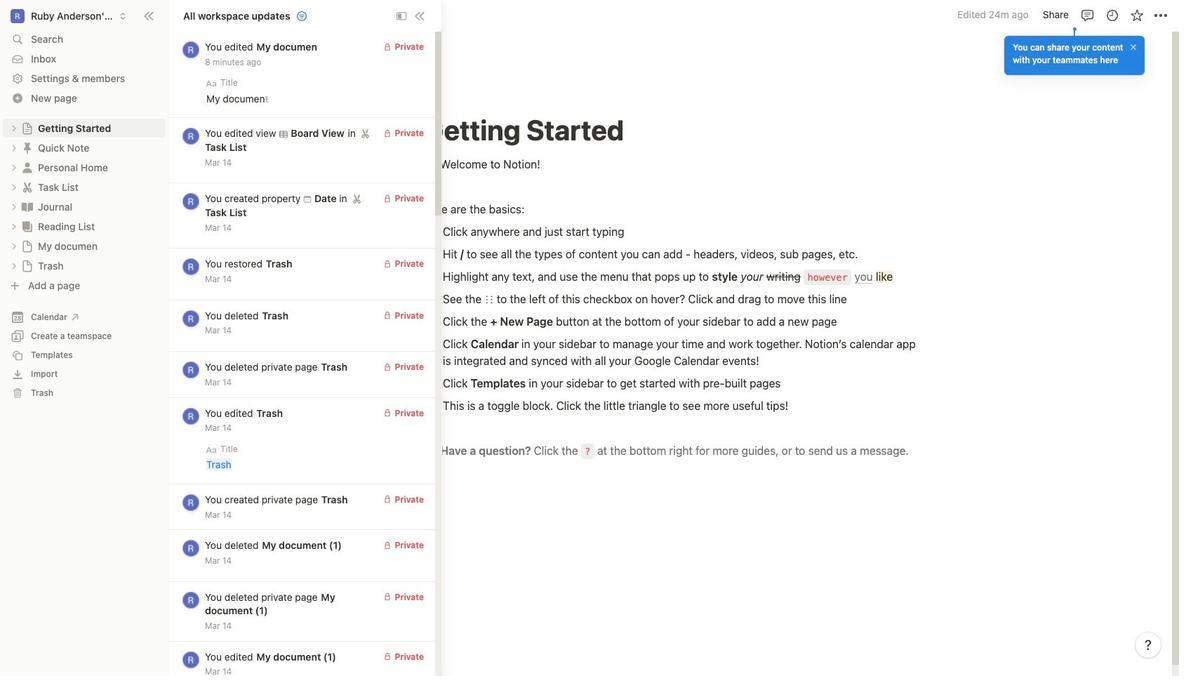 Task type: vqa. For each thing, say whether or not it's contained in the screenshot.
type to search... icon
no



Task type: locate. For each thing, give the bounding box(es) containing it.
👉 image
[[423, 441, 437, 459]]

0 vertical spatial open image
[[10, 144, 18, 152]]

feed
[[169, 32, 435, 676]]

1 open image from the top
[[10, 124, 18, 132]]

open image
[[10, 124, 18, 132], [10, 183, 18, 191], [10, 203, 18, 211], [10, 242, 18, 250], [10, 262, 18, 270]]

change page icon image for first open icon
[[21, 122, 34, 134]]

updates image
[[1106, 8, 1120, 22]]

2 open image from the top
[[10, 163, 18, 172]]

2 vertical spatial open image
[[10, 222, 18, 231]]

turn on panel mode image
[[397, 11, 407, 21]]

comments image
[[1081, 8, 1095, 22]]

change page icon image
[[21, 122, 34, 134], [20, 141, 34, 155], [20, 160, 34, 174], [20, 180, 34, 194], [20, 200, 34, 214], [20, 219, 34, 233], [21, 240, 34, 252], [21, 259, 34, 272]]

change page icon image for fourth open icon from the top of the page
[[21, 240, 34, 252]]

change page icon image for 1st open image from the top of the page
[[20, 141, 34, 155]]

open image
[[10, 144, 18, 152], [10, 163, 18, 172], [10, 222, 18, 231]]

5 open image from the top
[[10, 262, 18, 270]]

1 vertical spatial open image
[[10, 163, 18, 172]]

close inbox image
[[414, 10, 425, 21]]

3 open image from the top
[[10, 222, 18, 231]]

filter notifications image
[[296, 10, 307, 21]]

👋 image
[[423, 154, 437, 173]]

change page icon image for 5th open icon from the top
[[21, 259, 34, 272]]



Task type: describe. For each thing, give the bounding box(es) containing it.
change page icon image for fourth open icon from the bottom of the page
[[20, 180, 34, 194]]

change page icon image for third open image
[[20, 219, 34, 233]]

4 open image from the top
[[10, 242, 18, 250]]

change page icon image for second open image from the top
[[20, 160, 34, 174]]

close sidebar image
[[143, 10, 154, 21]]

change page icon image for third open icon from the bottom
[[20, 200, 34, 214]]

3 open image from the top
[[10, 203, 18, 211]]

1 open image from the top
[[10, 144, 18, 152]]

2 open image from the top
[[10, 183, 18, 191]]

favorite image
[[1130, 8, 1144, 22]]



